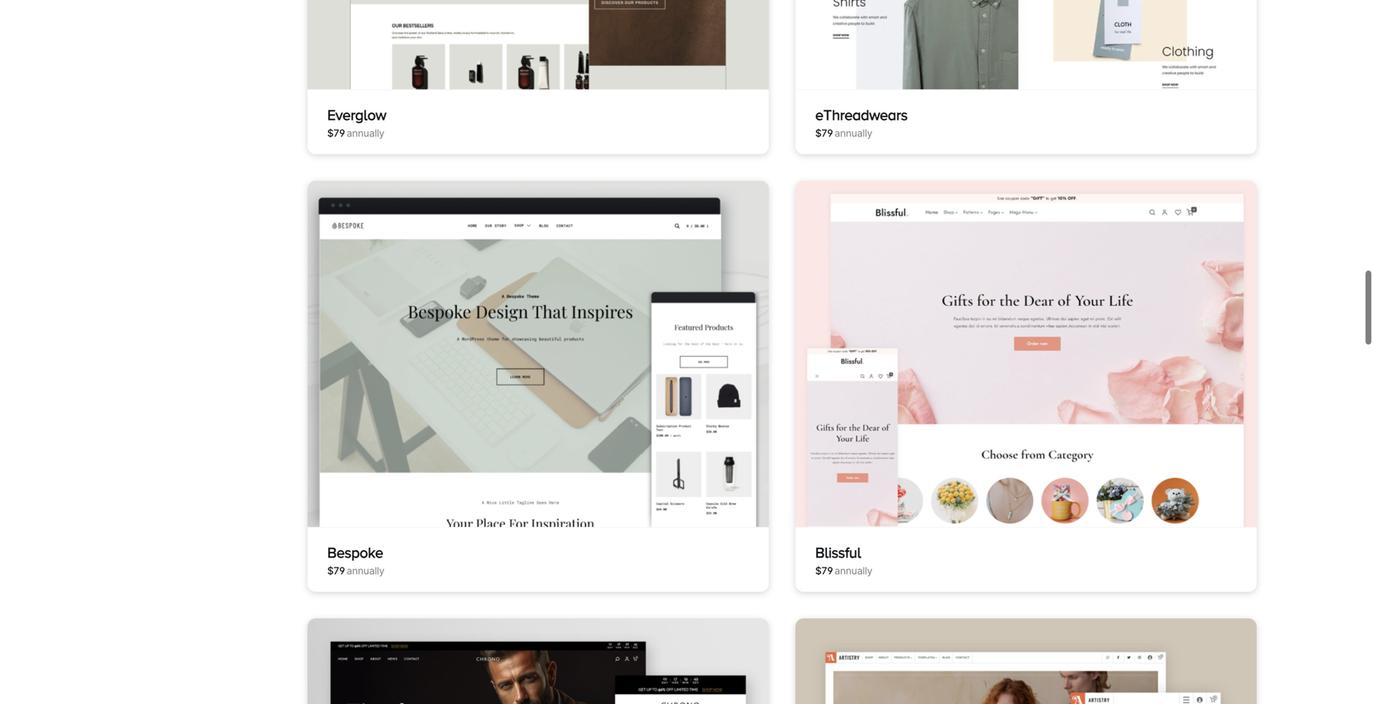 Task type: vqa. For each thing, say whether or not it's contained in the screenshot.
Bespoke
yes



Task type: describe. For each thing, give the bounding box(es) containing it.
blissful link
[[815, 544, 861, 561]]

blissful
[[815, 544, 861, 561]]

ethreadwears $79 annually
[[815, 107, 908, 139]]

annually for ethreadwears
[[835, 127, 873, 139]]

everglow
[[327, 107, 386, 123]]

blissful $79 annually
[[815, 544, 873, 577]]

bespoke link
[[327, 544, 383, 561]]

everglow $79 annually
[[327, 107, 386, 139]]

bespoke $79 annually
[[327, 544, 384, 577]]

bespoke
[[327, 544, 383, 561]]

$79 for ethreadwears
[[815, 127, 833, 139]]



Task type: locate. For each thing, give the bounding box(es) containing it.
$79 down ethreadwears
[[815, 127, 833, 139]]

annually for blissful
[[835, 565, 873, 577]]

$79 for blissful
[[815, 565, 833, 577]]

$79 inside blissful $79 annually
[[815, 565, 833, 577]]

$79 down everglow
[[327, 127, 345, 139]]

annually
[[347, 127, 384, 139], [835, 127, 873, 139], [347, 565, 384, 577], [835, 565, 873, 577]]

$79
[[327, 127, 345, 139], [815, 127, 833, 139], [327, 565, 345, 577], [815, 565, 833, 577]]

$79 down the bespoke
[[327, 565, 345, 577]]

ethreadwears link
[[815, 107, 908, 123]]

$79 down blissful
[[815, 565, 833, 577]]

annually for bespoke
[[347, 565, 384, 577]]

annually down the bespoke
[[347, 565, 384, 577]]

everglow link
[[327, 107, 386, 123]]

$79 for everglow
[[327, 127, 345, 139]]

annually inside the bespoke $79 annually
[[347, 565, 384, 577]]

annually down everglow
[[347, 127, 384, 139]]

annually inside blissful $79 annually
[[835, 565, 873, 577]]

annually down ethreadwears
[[835, 127, 873, 139]]

annually inside ethreadwears $79 annually
[[835, 127, 873, 139]]

$79 inside ethreadwears $79 annually
[[815, 127, 833, 139]]

annually down blissful
[[835, 565, 873, 577]]

$79 inside 'everglow $79 annually'
[[327, 127, 345, 139]]

annually for everglow
[[347, 127, 384, 139]]

$79 inside the bespoke $79 annually
[[327, 565, 345, 577]]

annually inside 'everglow $79 annually'
[[347, 127, 384, 139]]

ethreadwears
[[815, 107, 908, 123]]

$79 for bespoke
[[327, 565, 345, 577]]



